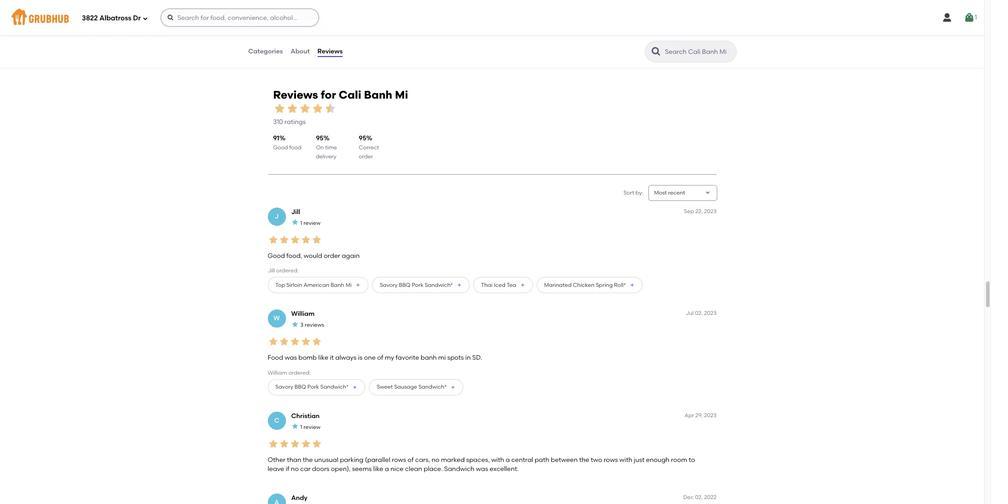 Task type: describe. For each thing, give the bounding box(es) containing it.
most
[[654, 189, 667, 196]]

3822 albatross dr
[[82, 14, 141, 22]]

dec
[[683, 494, 694, 501]]

savory for leftmost savory bbq pork sandwich* button
[[275, 384, 293, 390]]

just
[[634, 456, 645, 464]]

1 the from the left
[[303, 456, 313, 464]]

$2.49
[[261, 19, 274, 25]]

ordered: for was
[[289, 370, 311, 376]]

(parallel
[[365, 456, 390, 464]]

02, for william
[[695, 310, 703, 317]]

correct
[[359, 144, 379, 151]]

svg image
[[143, 16, 148, 21]]

william for william ordered:
[[268, 370, 287, 376]]

central
[[511, 456, 533, 464]]

3
[[300, 322, 303, 328]]

bbq for right savory bbq pork sandwich* button
[[399, 282, 411, 288]]

always
[[335, 354, 357, 362]]

path
[[535, 456, 549, 464]]

main navigation navigation
[[0, 0, 985, 35]]

310 ratings
[[273, 118, 306, 126]]

sep
[[684, 208, 694, 215]]

banh for american
[[331, 282, 344, 288]]

pork for plus icon to the left of thai
[[412, 282, 424, 288]]

0 vertical spatial like
[[318, 354, 328, 362]]

categories button
[[248, 35, 283, 68]]

william ordered:
[[268, 370, 311, 376]]

pork for plus icon to the left of sweet
[[307, 384, 319, 390]]

unusual
[[314, 456, 338, 464]]

sweet sausage sandwich*
[[377, 384, 447, 390]]

food was bomb like it always is one of my favorite banh mi spots in sd.
[[268, 354, 482, 362]]

caret down icon image
[[704, 189, 711, 197]]

1 vertical spatial order
[[324, 252, 340, 260]]

1 horizontal spatial no
[[432, 456, 440, 464]]

categories
[[248, 47, 283, 55]]

1 button
[[964, 10, 977, 26]]

reviews button
[[317, 35, 343, 68]]

cali
[[339, 88, 361, 101]]

nice
[[391, 465, 404, 473]]

top
[[275, 282, 285, 288]]

mi for reviews for cali banh mi
[[395, 88, 408, 101]]

jill for jill
[[291, 208, 300, 216]]

spots
[[447, 354, 464, 362]]

22,
[[695, 208, 703, 215]]

dr
[[133, 14, 141, 22]]

apr 29, 2023
[[685, 412, 717, 419]]

sandwich* for plus icon to the left of thai
[[425, 282, 453, 288]]

savory for right savory bbq pork sandwich* button
[[380, 282, 398, 288]]

car
[[300, 465, 311, 473]]

plus icon image for top sirloin american banh mi button
[[355, 283, 361, 288]]

sweet sausage sandwich* button
[[369, 379, 464, 396]]

marinated
[[544, 282, 572, 288]]

2023 for sd.
[[704, 310, 717, 317]]

sd.
[[472, 354, 482, 362]]

spaces,
[[466, 456, 490, 464]]

room
[[671, 456, 687, 464]]

sandwich* for plus icon to the left of sweet
[[320, 384, 349, 390]]

sausage
[[394, 384, 417, 390]]

one
[[364, 354, 376, 362]]

sandwich
[[444, 465, 475, 473]]

andy
[[291, 494, 308, 502]]

svg image inside the 1 button
[[964, 12, 975, 23]]

top sirloin american banh mi
[[275, 282, 352, 288]]

1 horizontal spatial svg image
[[942, 12, 953, 23]]

good inside 91 good food
[[273, 144, 288, 151]]

my
[[385, 354, 394, 362]]

1 review for jill
[[300, 220, 321, 226]]

delivery for 25–40
[[275, 19, 296, 25]]

marinated chicken spring roll*
[[544, 282, 626, 288]]

cars,
[[415, 456, 430, 464]]

american
[[304, 282, 329, 288]]

2022
[[704, 494, 717, 501]]

jill ordered:
[[268, 268, 299, 274]]

1 vertical spatial a
[[385, 465, 389, 473]]

25–40 min $2.49 delivery
[[261, 11, 296, 25]]

doors
[[312, 465, 330, 473]]

j
[[275, 213, 279, 220]]

is
[[358, 354, 363, 362]]

clean
[[405, 465, 422, 473]]

other
[[268, 456, 286, 464]]

sort by:
[[624, 189, 643, 196]]

for
[[321, 88, 336, 101]]

1 inside button
[[975, 14, 977, 21]]

min
[[278, 11, 288, 17]]

sep 22, 2023
[[684, 208, 717, 215]]

seems
[[352, 465, 372, 473]]

sandwich* inside sweet sausage sandwich* button
[[419, 384, 447, 390]]

between
[[551, 456, 578, 464]]

0 horizontal spatial svg image
[[167, 14, 174, 21]]

excellent.
[[490, 465, 519, 473]]

29,
[[696, 412, 703, 419]]

about button
[[290, 35, 310, 68]]

thai iced tea button
[[473, 277, 533, 294]]

food
[[289, 144, 301, 151]]

plus icon image left sweet
[[352, 385, 358, 390]]

0 vertical spatial of
[[377, 354, 383, 362]]

95 on time delivery
[[316, 135, 337, 160]]

2 rows from the left
[[604, 456, 618, 464]]

two
[[591, 456, 602, 464]]

3822
[[82, 14, 98, 22]]

1 for other than the unusual parking (parallel rows of cars, no marked spaces, with a central path between the two rows with just enough room to leave if no car doors open), seems like a nice clean place. sandwich was excellent.
[[300, 424, 302, 430]]

91 good food
[[273, 135, 301, 151]]

2 with from the left
[[620, 456, 632, 464]]

c
[[274, 417, 279, 424]]



Task type: vqa. For each thing, say whether or not it's contained in the screenshot.
Plus icon on the left of Thai's Savory BBQ Pork Sandwich*
yes



Task type: locate. For each thing, give the bounding box(es) containing it.
1 1 review from the top
[[300, 220, 321, 226]]

2023 right jul
[[704, 310, 717, 317]]

jul 02, 2023
[[686, 310, 717, 317]]

would
[[304, 252, 322, 260]]

0 horizontal spatial like
[[318, 354, 328, 362]]

marked
[[441, 456, 465, 464]]

thai
[[481, 282, 493, 288]]

1 horizontal spatial savory bbq pork sandwich*
[[380, 282, 453, 288]]

if
[[286, 465, 289, 473]]

95 inside 95 on time delivery
[[316, 135, 324, 142]]

2 2023 from the top
[[704, 310, 717, 317]]

bbq for leftmost savory bbq pork sandwich* button
[[295, 384, 306, 390]]

0 horizontal spatial pork
[[307, 384, 319, 390]]

1 vertical spatial banh
[[331, 282, 344, 288]]

1 vertical spatial was
[[476, 465, 488, 473]]

reviews up ratings
[[273, 88, 318, 101]]

order
[[359, 154, 373, 160], [324, 252, 340, 260]]

on
[[316, 144, 324, 151]]

1 vertical spatial like
[[373, 465, 383, 473]]

1 horizontal spatial was
[[476, 465, 488, 473]]

1 review down christian
[[300, 424, 321, 430]]

food,
[[287, 252, 302, 260]]

reviews for cali banh mi
[[273, 88, 408, 101]]

95 correct order
[[359, 135, 379, 160]]

delivery for 95
[[316, 154, 336, 160]]

recent
[[668, 189, 685, 196]]

chicken
[[573, 282, 595, 288]]

william down food
[[268, 370, 287, 376]]

1 vertical spatial no
[[291, 465, 299, 473]]

1 rows from the left
[[392, 456, 406, 464]]

1 horizontal spatial delivery
[[316, 154, 336, 160]]

1 for good food, would order again
[[300, 220, 302, 226]]

was inside other than the unusual parking (parallel rows of cars, no marked spaces, with a central path between the two rows with just enough room to leave if no car doors open), seems like a nice clean place. sandwich was excellent.
[[476, 465, 488, 473]]

top sirloin american banh mi button
[[268, 277, 369, 294]]

1
[[975, 14, 977, 21], [300, 220, 302, 226], [300, 424, 302, 430]]

91
[[273, 135, 279, 142]]

savory bbq pork sandwich* for plus icon to the left of thai
[[380, 282, 453, 288]]

time
[[325, 144, 337, 151]]

0 vertical spatial good
[[273, 144, 288, 151]]

a up the excellent.
[[506, 456, 510, 464]]

sweet
[[377, 384, 393, 390]]

like
[[318, 354, 328, 362], [373, 465, 383, 473]]

place.
[[424, 465, 443, 473]]

banh inside button
[[331, 282, 344, 288]]

95 inside 95 correct order
[[359, 135, 366, 142]]

1 vertical spatial of
[[408, 456, 414, 464]]

like down (parallel
[[373, 465, 383, 473]]

310
[[273, 118, 283, 126]]

plus icon image left thai
[[457, 283, 462, 288]]

0 vertical spatial 1 review
[[300, 220, 321, 226]]

again
[[342, 252, 360, 260]]

banh
[[421, 354, 437, 362]]

95 up on on the left top
[[316, 135, 324, 142]]

1 horizontal spatial like
[[373, 465, 383, 473]]

0 vertical spatial reviews
[[318, 47, 343, 55]]

reviews
[[305, 322, 324, 328]]

0 vertical spatial pork
[[412, 282, 424, 288]]

in
[[465, 354, 471, 362]]

1 horizontal spatial order
[[359, 154, 373, 160]]

1 horizontal spatial 95
[[359, 135, 366, 142]]

0 vertical spatial delivery
[[275, 19, 296, 25]]

2 95 from the left
[[359, 135, 366, 142]]

95 for 95 on time delivery
[[316, 135, 324, 142]]

than
[[287, 456, 301, 464]]

1 2023 from the top
[[704, 208, 717, 215]]

william for william
[[291, 310, 315, 318]]

tea
[[507, 282, 516, 288]]

good up the jill ordered:
[[268, 252, 285, 260]]

reviews inside button
[[318, 47, 343, 55]]

bomb
[[298, 354, 317, 362]]

1 horizontal spatial the
[[579, 456, 589, 464]]

william up 3
[[291, 310, 315, 318]]

1 vertical spatial jill
[[268, 268, 275, 274]]

other than the unusual parking (parallel rows of cars, no marked spaces, with a central path between the two rows with just enough room to leave if no car doors open), seems like a nice clean place. sandwich was excellent.
[[268, 456, 695, 473]]

1 vertical spatial 02,
[[695, 494, 703, 501]]

95
[[316, 135, 324, 142], [359, 135, 366, 142]]

ratings
[[284, 118, 306, 126]]

spring
[[596, 282, 613, 288]]

0 horizontal spatial mi
[[346, 282, 352, 288]]

rows right two
[[604, 456, 618, 464]]

1 review for christian
[[300, 424, 321, 430]]

with up the excellent.
[[491, 456, 504, 464]]

1 horizontal spatial william
[[291, 310, 315, 318]]

plus icon image for marinated chicken spring roll* button
[[630, 283, 635, 288]]

0 horizontal spatial rows
[[392, 456, 406, 464]]

0 vertical spatial a
[[506, 456, 510, 464]]

0 vertical spatial 2023
[[704, 208, 717, 215]]

1 horizontal spatial savory
[[380, 282, 398, 288]]

plus icon image inside thai iced tea button
[[520, 283, 525, 288]]

reviews right about
[[318, 47, 343, 55]]

0 vertical spatial savory bbq pork sandwich* button
[[372, 277, 470, 294]]

3 2023 from the top
[[704, 412, 717, 419]]

savory
[[380, 282, 398, 288], [275, 384, 293, 390]]

1 horizontal spatial a
[[506, 456, 510, 464]]

1 vertical spatial savory bbq pork sandwich*
[[275, 384, 349, 390]]

a left nice
[[385, 465, 389, 473]]

review for jill
[[304, 220, 321, 226]]

savory bbq pork sandwich*
[[380, 282, 453, 288], [275, 384, 349, 390]]

of
[[377, 354, 383, 362], [408, 456, 414, 464]]

mi
[[438, 354, 446, 362]]

plus icon image down again
[[355, 283, 361, 288]]

with left just
[[620, 456, 632, 464]]

favorite
[[396, 354, 419, 362]]

0 vertical spatial savory bbq pork sandwich*
[[380, 282, 453, 288]]

reviews for reviews
[[318, 47, 343, 55]]

plus icon image inside sweet sausage sandwich* button
[[450, 385, 456, 390]]

by:
[[636, 189, 643, 196]]

1 vertical spatial pork
[[307, 384, 319, 390]]

2 vertical spatial 2023
[[704, 412, 717, 419]]

0 horizontal spatial savory bbq pork sandwich* button
[[268, 379, 365, 396]]

Search for food, convenience, alcohol... search field
[[161, 9, 319, 27]]

mi inside button
[[346, 282, 352, 288]]

0 horizontal spatial savory
[[275, 384, 293, 390]]

no right if on the bottom left of the page
[[291, 465, 299, 473]]

02, right dec
[[695, 494, 703, 501]]

2023 right 29,
[[704, 412, 717, 419]]

0 horizontal spatial 95
[[316, 135, 324, 142]]

0 horizontal spatial jill
[[268, 268, 275, 274]]

1 vertical spatial 1
[[300, 220, 302, 226]]

1 horizontal spatial banh
[[364, 88, 392, 101]]

0 vertical spatial was
[[285, 354, 297, 362]]

0 vertical spatial savory
[[380, 282, 398, 288]]

95 for 95 correct order
[[359, 135, 366, 142]]

Search Cali Banh Mi search field
[[664, 48, 734, 56]]

2 the from the left
[[579, 456, 589, 464]]

0 vertical spatial banh
[[364, 88, 392, 101]]

1 vertical spatial mi
[[346, 282, 352, 288]]

plus icon image down spots
[[450, 385, 456, 390]]

2 horizontal spatial svg image
[[964, 12, 975, 23]]

of inside other than the unusual parking (parallel rows of cars, no marked spaces, with a central path between the two rows with just enough room to leave if no car doors open), seems like a nice clean place. sandwich was excellent.
[[408, 456, 414, 464]]

2 review from the top
[[304, 424, 321, 430]]

w
[[274, 315, 280, 322]]

1 vertical spatial 1 review
[[300, 424, 321, 430]]

order inside 95 correct order
[[359, 154, 373, 160]]

good down the 91
[[273, 144, 288, 151]]

the left two
[[579, 456, 589, 464]]

2 vertical spatial 1
[[300, 424, 302, 430]]

0 vertical spatial ordered:
[[276, 268, 299, 274]]

plus icon image right the tea
[[520, 283, 525, 288]]

plus icon image inside top sirloin american banh mi button
[[355, 283, 361, 288]]

2023 right 22,
[[704, 208, 717, 215]]

pork
[[412, 282, 424, 288], [307, 384, 319, 390]]

0 vertical spatial jill
[[291, 208, 300, 216]]

delivery inside 25–40 min $2.49 delivery
[[275, 19, 296, 25]]

leave
[[268, 465, 284, 473]]

0 horizontal spatial of
[[377, 354, 383, 362]]

1 vertical spatial william
[[268, 370, 287, 376]]

0 horizontal spatial savory bbq pork sandwich*
[[275, 384, 349, 390]]

mi for top sirloin american banh mi
[[346, 282, 352, 288]]

rows up nice
[[392, 456, 406, 464]]

0 horizontal spatial william
[[268, 370, 287, 376]]

0 vertical spatial order
[[359, 154, 373, 160]]

christian
[[291, 412, 320, 420]]

of left my
[[377, 354, 383, 362]]

2 1 review from the top
[[300, 424, 321, 430]]

dec 02, 2022
[[683, 494, 717, 501]]

plus icon image
[[355, 283, 361, 288], [457, 283, 462, 288], [520, 283, 525, 288], [630, 283, 635, 288], [352, 385, 358, 390], [450, 385, 456, 390]]

1 vertical spatial review
[[304, 424, 321, 430]]

95 up correct on the top left of page
[[359, 135, 366, 142]]

order down correct on the top left of page
[[359, 154, 373, 160]]

plus icon image for thai iced tea button
[[520, 283, 525, 288]]

1 vertical spatial reviews
[[273, 88, 318, 101]]

order left again
[[324, 252, 340, 260]]

like inside other than the unusual parking (parallel rows of cars, no marked spaces, with a central path between the two rows with just enough room to leave if no car doors open), seems like a nice clean place. sandwich was excellent.
[[373, 465, 383, 473]]

1 review up would
[[300, 220, 321, 226]]

1 horizontal spatial rows
[[604, 456, 618, 464]]

savory bbq pork sandwich* for plus icon to the left of sweet
[[275, 384, 349, 390]]

25–40
[[261, 11, 277, 17]]

1 with from the left
[[491, 456, 504, 464]]

marinated chicken spring roll* button
[[537, 277, 643, 294]]

1 vertical spatial good
[[268, 252, 285, 260]]

good food, would order again
[[268, 252, 360, 260]]

banh right "american"
[[331, 282, 344, 288]]

1 horizontal spatial with
[[620, 456, 632, 464]]

Sort by: field
[[654, 189, 685, 197]]

food
[[268, 354, 283, 362]]

plus icon image right roll* on the bottom right of the page
[[630, 283, 635, 288]]

most recent
[[654, 189, 685, 196]]

0 horizontal spatial a
[[385, 465, 389, 473]]

1 horizontal spatial of
[[408, 456, 414, 464]]

the up the car
[[303, 456, 313, 464]]

open),
[[331, 465, 351, 473]]

delivery down time
[[316, 154, 336, 160]]

0 horizontal spatial order
[[324, 252, 340, 260]]

like left the it
[[318, 354, 328, 362]]

parking
[[340, 456, 364, 464]]

banh for cali
[[364, 88, 392, 101]]

was up william ordered: on the left of page
[[285, 354, 297, 362]]

svg image
[[942, 12, 953, 23], [964, 12, 975, 23], [167, 14, 174, 21]]

no up place.
[[432, 456, 440, 464]]

0 horizontal spatial with
[[491, 456, 504, 464]]

1 95 from the left
[[316, 135, 324, 142]]

0 vertical spatial 02,
[[695, 310, 703, 317]]

0 horizontal spatial delivery
[[275, 19, 296, 25]]

review up would
[[304, 220, 321, 226]]

ordered: for food,
[[276, 268, 299, 274]]

1 horizontal spatial jill
[[291, 208, 300, 216]]

delivery inside 95 on time delivery
[[316, 154, 336, 160]]

banh
[[364, 88, 392, 101], [331, 282, 344, 288]]

iced
[[494, 282, 506, 288]]

thai iced tea
[[481, 282, 516, 288]]

jill
[[291, 208, 300, 216], [268, 268, 275, 274]]

1 vertical spatial delivery
[[316, 154, 336, 160]]

was
[[285, 354, 297, 362], [476, 465, 488, 473]]

0 horizontal spatial the
[[303, 456, 313, 464]]

1 review from the top
[[304, 220, 321, 226]]

albatross
[[99, 14, 131, 22]]

1 vertical spatial ordered:
[[289, 370, 311, 376]]

0 vertical spatial bbq
[[399, 282, 411, 288]]

1 vertical spatial savory
[[275, 384, 293, 390]]

0 horizontal spatial banh
[[331, 282, 344, 288]]

0 vertical spatial review
[[304, 220, 321, 226]]

rows
[[392, 456, 406, 464], [604, 456, 618, 464]]

roll*
[[614, 282, 626, 288]]

1 vertical spatial bbq
[[295, 384, 306, 390]]

ordered: up sirloin
[[276, 268, 299, 274]]

0 vertical spatial mi
[[395, 88, 408, 101]]

0 vertical spatial no
[[432, 456, 440, 464]]

star icon image
[[273, 102, 286, 115], [286, 102, 299, 115], [299, 102, 311, 115], [311, 102, 324, 115], [324, 102, 337, 115], [324, 102, 337, 115], [291, 219, 299, 226], [268, 234, 279, 245], [279, 234, 289, 245], [289, 234, 300, 245], [300, 234, 311, 245], [311, 234, 322, 245], [291, 321, 299, 328], [268, 336, 279, 347], [279, 336, 289, 347], [289, 336, 300, 347], [300, 336, 311, 347], [311, 336, 322, 347], [291, 423, 299, 430], [268, 438, 279, 449], [279, 438, 289, 449], [289, 438, 300, 449], [300, 438, 311, 449], [311, 438, 322, 449]]

jill for jill ordered:
[[268, 268, 275, 274]]

banh right cali
[[364, 88, 392, 101]]

1 horizontal spatial savory bbq pork sandwich* button
[[372, 277, 470, 294]]

plus icon image inside marinated chicken spring roll* button
[[630, 283, 635, 288]]

3 reviews
[[300, 322, 324, 328]]

1 horizontal spatial pork
[[412, 282, 424, 288]]

plus icon image for sweet sausage sandwich* button
[[450, 385, 456, 390]]

jul
[[686, 310, 694, 317]]

1 horizontal spatial mi
[[395, 88, 408, 101]]

it
[[330, 354, 334, 362]]

search icon image
[[651, 46, 662, 57]]

0 horizontal spatial was
[[285, 354, 297, 362]]

review for christian
[[304, 424, 321, 430]]

0 horizontal spatial bbq
[[295, 384, 306, 390]]

ordered: down bomb
[[289, 370, 311, 376]]

reviews
[[318, 47, 343, 55], [273, 88, 318, 101]]

1 horizontal spatial bbq
[[399, 282, 411, 288]]

1 vertical spatial savory bbq pork sandwich* button
[[268, 379, 365, 396]]

2023 for path
[[704, 412, 717, 419]]

reviews for reviews for cali banh mi
[[273, 88, 318, 101]]

0 horizontal spatial no
[[291, 465, 299, 473]]

a
[[506, 456, 510, 464], [385, 465, 389, 473]]

02, right jul
[[695, 310, 703, 317]]

review
[[304, 220, 321, 226], [304, 424, 321, 430]]

enough
[[646, 456, 670, 464]]

1 vertical spatial 2023
[[704, 310, 717, 317]]

of up clean
[[408, 456, 414, 464]]

sirloin
[[286, 282, 302, 288]]

02, for andy
[[695, 494, 703, 501]]

0 vertical spatial 1
[[975, 14, 977, 21]]

review down christian
[[304, 424, 321, 430]]

0 vertical spatial william
[[291, 310, 315, 318]]

was down spaces,
[[476, 465, 488, 473]]

delivery down min
[[275, 19, 296, 25]]



